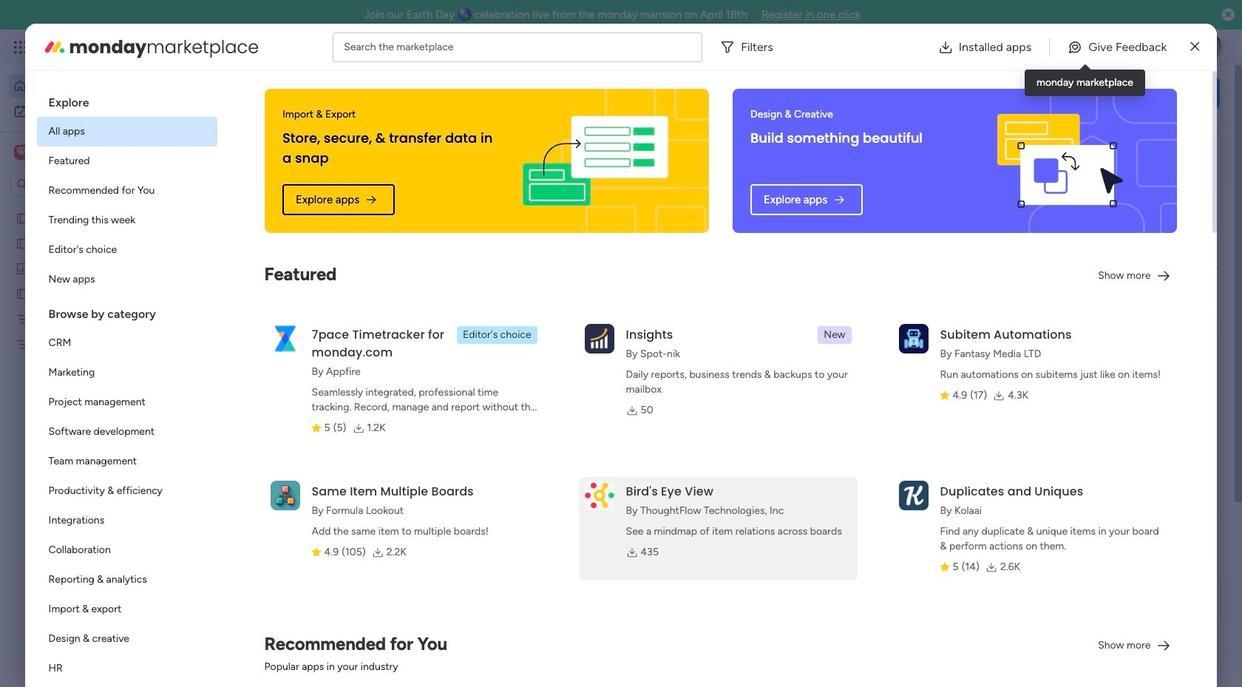 Task type: locate. For each thing, give the bounding box(es) containing it.
banner logo image
[[499, 89, 692, 233], [968, 89, 1160, 233]]

monday marketplace image right select product 'image'
[[43, 35, 66, 59]]

0 vertical spatial public board image
[[16, 236, 30, 250]]

0 vertical spatial heading
[[37, 83, 217, 117]]

select product image
[[13, 40, 28, 55]]

public board image
[[16, 236, 30, 250], [16, 286, 30, 300]]

0 vertical spatial public board image
[[16, 211, 30, 225]]

terry turtle image
[[1201, 36, 1225, 59], [263, 638, 293, 667]]

1 vertical spatial check circle image
[[1021, 187, 1030, 198]]

workspace selection element
[[14, 144, 124, 163]]

getting started element
[[999, 569, 1221, 628]]

0 horizontal spatial banner logo image
[[499, 89, 692, 233]]

Search in workspace field
[[31, 176, 124, 193]]

0 horizontal spatial monday marketplace image
[[43, 35, 66, 59]]

1 horizontal spatial banner logo image
[[968, 89, 1160, 233]]

monday marketplace image
[[43, 35, 66, 59], [1078, 40, 1093, 55]]

2 circle o image from the top
[[1021, 225, 1030, 236]]

1 heading from the top
[[37, 83, 217, 117]]

dapulse x slim image
[[1191, 38, 1200, 56]]

heading
[[37, 83, 217, 117], [37, 294, 217, 328]]

2 banner logo image from the left
[[968, 89, 1160, 233]]

monday marketplace image right invite members icon
[[1078, 40, 1093, 55]]

search everything image
[[1114, 40, 1129, 55]]

list box
[[37, 83, 217, 687], [0, 202, 189, 556]]

0 vertical spatial check circle image
[[1021, 169, 1030, 180]]

component image
[[489, 323, 502, 336]]

public board image up public dashboard image
[[16, 236, 30, 250]]

check circle image
[[1021, 169, 1030, 180], [1021, 187, 1030, 198]]

public board image down public dashboard image
[[16, 286, 30, 300]]

1 vertical spatial circle o image
[[1021, 225, 1030, 236]]

v2 user feedback image
[[1011, 85, 1022, 101]]

1 banner logo image from the left
[[499, 89, 692, 233]]

1 vertical spatial public board image
[[16, 286, 30, 300]]

0 vertical spatial terry turtle image
[[1201, 36, 1225, 59]]

1 workspace image from the left
[[14, 144, 29, 161]]

1 vertical spatial heading
[[37, 294, 217, 328]]

workspace image
[[14, 144, 29, 161], [16, 144, 27, 161]]

option
[[9, 74, 180, 98], [9, 99, 180, 123], [37, 117, 217, 146], [37, 146, 217, 176], [37, 176, 217, 206], [0, 205, 189, 208], [37, 206, 217, 235], [37, 235, 217, 265], [37, 265, 217, 294], [37, 328, 217, 358], [37, 358, 217, 388], [37, 388, 217, 417], [37, 417, 217, 447], [37, 447, 217, 476], [37, 476, 217, 506], [37, 506, 217, 536], [37, 536, 217, 565], [37, 565, 217, 595], [37, 595, 217, 624], [37, 624, 217, 654], [37, 654, 217, 684]]

1 vertical spatial terry turtle image
[[263, 638, 293, 667]]

update feed image
[[1013, 40, 1028, 55]]

2 workspace image from the left
[[16, 144, 27, 161]]

1 horizontal spatial public board image
[[247, 481, 263, 497]]

notifications image
[[980, 40, 995, 55]]

app logo image
[[270, 324, 300, 353], [585, 324, 615, 353], [899, 324, 929, 353], [270, 481, 300, 510], [585, 481, 615, 510], [899, 481, 929, 510]]

1 circle o image from the top
[[1021, 206, 1030, 217]]

circle o image
[[1021, 206, 1030, 217], [1021, 225, 1030, 236]]

public board image
[[16, 211, 30, 225], [247, 481, 263, 497]]

add to favorites image
[[439, 481, 454, 496]]

0 vertical spatial circle o image
[[1021, 206, 1030, 217]]

0 horizontal spatial public board image
[[16, 211, 30, 225]]



Task type: vqa. For each thing, say whether or not it's contained in the screenshot.
2 Element
no



Task type: describe. For each thing, give the bounding box(es) containing it.
1 check circle image from the top
[[1021, 169, 1030, 180]]

quick search results list box
[[229, 168, 963, 545]]

2 public board image from the top
[[16, 286, 30, 300]]

help image
[[1147, 40, 1162, 55]]

2 image
[[1024, 30, 1037, 47]]

see plans image
[[245, 39, 259, 55]]

1 public board image from the top
[[16, 236, 30, 250]]

1 horizontal spatial monday marketplace image
[[1078, 40, 1093, 55]]

0 horizontal spatial terry turtle image
[[263, 638, 293, 667]]

v2 bolt switch image
[[1126, 85, 1135, 101]]

2 heading from the top
[[37, 294, 217, 328]]

1 horizontal spatial terry turtle image
[[1201, 36, 1225, 59]]

help center element
[[999, 640, 1221, 687]]

1 vertical spatial public board image
[[247, 481, 263, 497]]

2 check circle image from the top
[[1021, 187, 1030, 198]]

templates image image
[[1012, 327, 1207, 429]]

dapulse x slim image
[[1199, 137, 1216, 155]]

public dashboard image
[[16, 261, 30, 275]]

invite members image
[[1045, 40, 1060, 55]]



